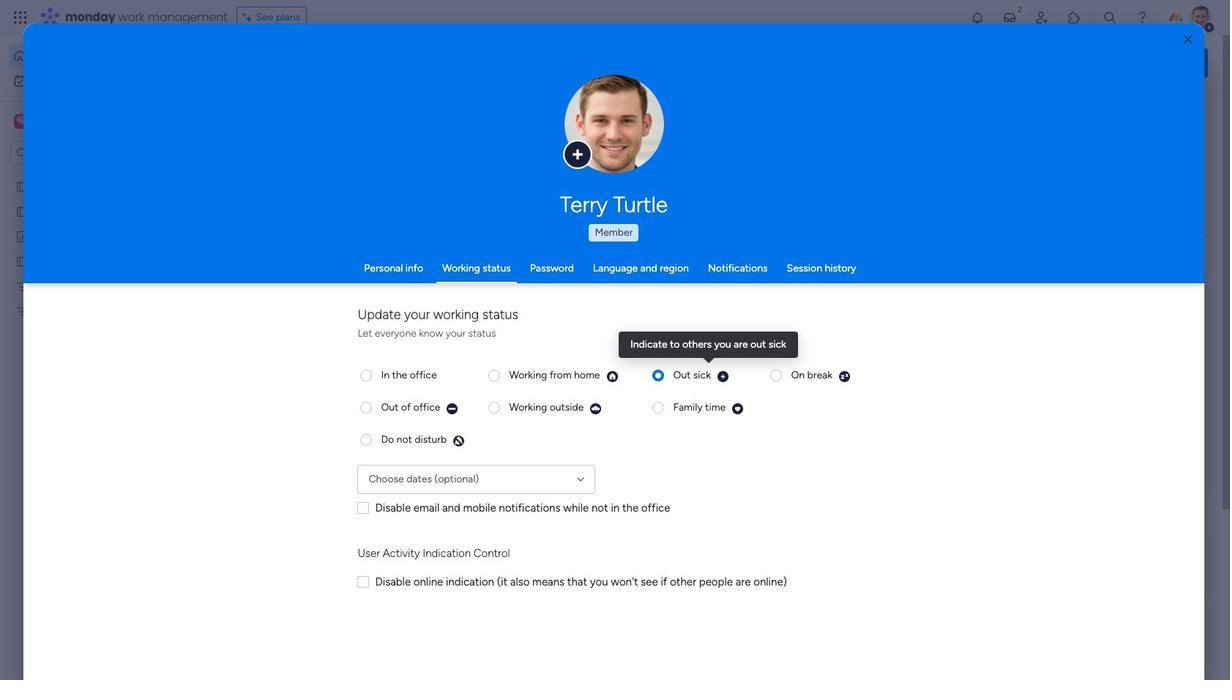 Task type: vqa. For each thing, say whether or not it's contained in the screenshot.
1st Options icon from the bottom of the page
no



Task type: locate. For each thing, give the bounding box(es) containing it.
0 vertical spatial add to favorites image
[[674, 268, 688, 282]]

public board image for component image
[[245, 267, 261, 283]]

public board image
[[15, 204, 29, 218], [15, 254, 29, 268]]

0 horizontal spatial public board image
[[15, 179, 29, 193]]

1 horizontal spatial add to favorites image
[[674, 268, 688, 282]]

notifications image
[[970, 10, 985, 25]]

component image
[[484, 290, 497, 304], [724, 290, 737, 304]]

update feed image
[[1003, 10, 1017, 25]]

list box
[[0, 171, 187, 521]]

public dashboard image
[[15, 229, 29, 243], [724, 267, 740, 283]]

0 horizontal spatial public dashboard image
[[15, 229, 29, 243]]

help center element
[[989, 604, 1209, 663]]

1 component image from the left
[[484, 290, 497, 304]]

0 horizontal spatial component image
[[484, 290, 497, 304]]

select product image
[[13, 10, 28, 25]]

component image
[[245, 290, 258, 304]]

1 horizontal spatial public dashboard image
[[724, 267, 740, 283]]

0 vertical spatial public board image
[[15, 204, 29, 218]]

1 vertical spatial add to favorites image
[[434, 447, 449, 462]]

Search in workspace field
[[31, 145, 122, 162]]

2 public board image from the top
[[15, 254, 29, 268]]

0 vertical spatial option
[[9, 44, 178, 67]]

1 horizontal spatial preview image
[[839, 370, 851, 383]]

remove from favorites image
[[434, 268, 449, 282]]

public board image
[[15, 179, 29, 193], [245, 267, 261, 283], [484, 267, 500, 283]]

1 vertical spatial public dashboard image
[[724, 267, 740, 283]]

option
[[9, 44, 178, 67], [9, 69, 178, 92], [0, 173, 187, 176]]

1 horizontal spatial public board image
[[245, 267, 261, 283]]

preview image
[[717, 370, 729, 383], [446, 402, 459, 415], [590, 402, 602, 415], [732, 402, 744, 415], [453, 435, 465, 447]]

2 component image from the left
[[724, 290, 737, 304]]

add to favorites image
[[913, 268, 928, 282]]

close image
[[1184, 34, 1193, 45]]

1 vertical spatial public board image
[[15, 254, 29, 268]]

0 horizontal spatial preview image
[[606, 370, 619, 383]]

workspace selection element
[[14, 113, 122, 132]]

2 image
[[1014, 1, 1027, 17]]

workspace image
[[14, 114, 29, 130], [16, 114, 26, 130]]

1 vertical spatial option
[[9, 69, 178, 92]]

add to favorites image
[[674, 268, 688, 282], [434, 447, 449, 462]]

2 horizontal spatial public board image
[[484, 267, 500, 283]]

help image
[[1135, 10, 1150, 25]]

1 workspace image from the left
[[14, 114, 29, 130]]

preview image
[[606, 370, 619, 383], [839, 370, 851, 383]]

0 horizontal spatial add to favorites image
[[434, 447, 449, 462]]

1 horizontal spatial component image
[[724, 290, 737, 304]]



Task type: describe. For each thing, give the bounding box(es) containing it.
terry turtle image
[[1189, 6, 1213, 29]]

1 preview image from the left
[[606, 370, 619, 383]]

search everything image
[[1103, 10, 1118, 25]]

2 element
[[374, 552, 392, 569]]

getting started element
[[989, 534, 1209, 592]]

monday marketplace image
[[1067, 10, 1082, 25]]

public board image for first component icon
[[484, 267, 500, 283]]

quick search results list box
[[226, 137, 954, 511]]

2 preview image from the left
[[839, 370, 851, 383]]

2 vertical spatial option
[[0, 173, 187, 176]]

0 vertical spatial public dashboard image
[[15, 229, 29, 243]]

invite members image
[[1035, 10, 1050, 25]]

see plans image
[[243, 10, 256, 26]]

dapulse x slim image
[[1187, 106, 1204, 124]]

2 workspace image from the left
[[16, 114, 26, 130]]

1 public board image from the top
[[15, 204, 29, 218]]



